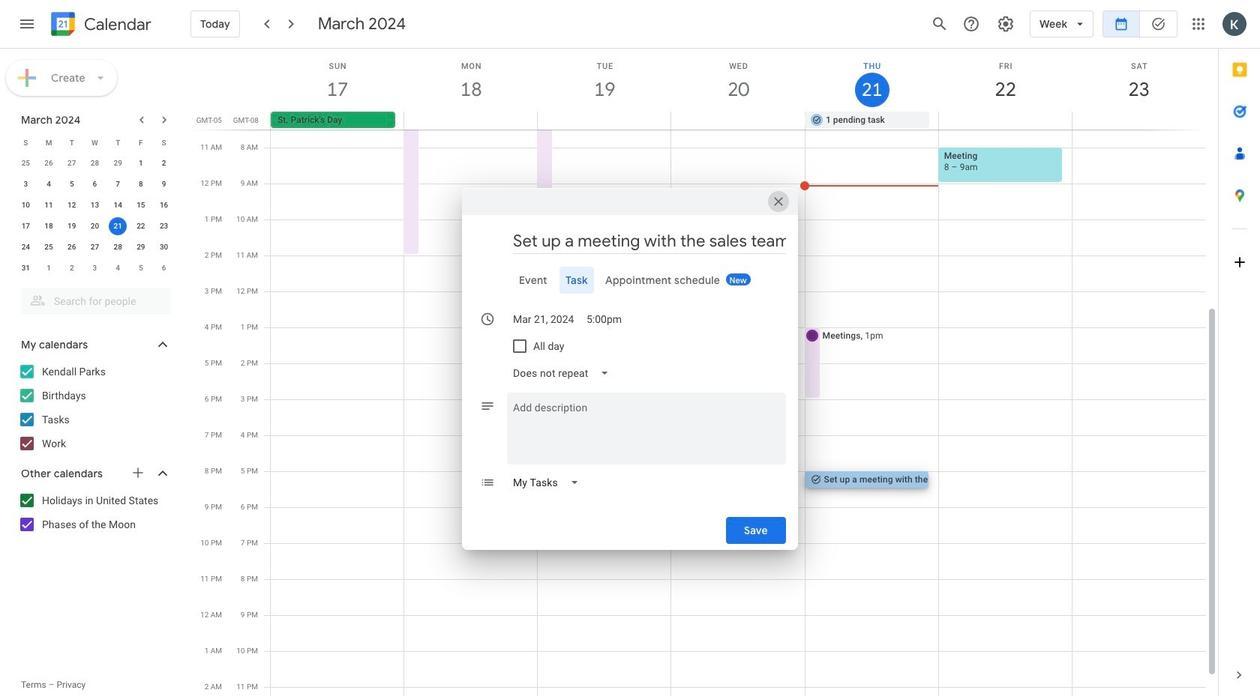 Task type: vqa. For each thing, say whether or not it's contained in the screenshot.
13 element
yes



Task type: describe. For each thing, give the bounding box(es) containing it.
14 element
[[109, 197, 127, 215]]

february 28 element
[[86, 155, 104, 173]]

21, today element
[[109, 218, 127, 236]]

23 element
[[155, 218, 173, 236]]

26 element
[[63, 239, 81, 257]]

other calendars list
[[3, 489, 186, 537]]

16 element
[[155, 197, 173, 215]]

february 29 element
[[109, 155, 127, 173]]

heading inside calendar element
[[81, 15, 151, 33]]

15 element
[[132, 197, 150, 215]]

1 element
[[132, 155, 150, 173]]

18 element
[[40, 218, 58, 236]]

30 element
[[155, 239, 173, 257]]

february 26 element
[[40, 155, 58, 173]]

6 element
[[86, 176, 104, 194]]

27 element
[[86, 239, 104, 257]]

Start time text field
[[587, 306, 623, 333]]

april 1 element
[[40, 260, 58, 278]]

5 element
[[63, 176, 81, 194]]

29 element
[[132, 239, 150, 257]]

calendar element
[[48, 9, 151, 42]]

Start date text field
[[513, 306, 575, 333]]

19 element
[[63, 218, 81, 236]]

april 2 element
[[63, 260, 81, 278]]

20 element
[[86, 218, 104, 236]]

Add title text field
[[513, 230, 786, 253]]

march 2024 grid
[[14, 132, 176, 279]]

31 element
[[17, 260, 35, 278]]

Search for people text field
[[30, 288, 162, 315]]



Task type: locate. For each thing, give the bounding box(es) containing it.
cell inside the march 2024 grid
[[106, 216, 129, 237]]

12 element
[[63, 197, 81, 215]]

heading
[[81, 15, 151, 33]]

9 element
[[155, 176, 173, 194]]

new element
[[726, 274, 751, 286]]

25 element
[[40, 239, 58, 257]]

17 element
[[17, 218, 35, 236]]

24 element
[[17, 239, 35, 257]]

april 6 element
[[155, 260, 173, 278]]

main drawer image
[[18, 15, 36, 33]]

cell
[[404, 112, 538, 130], [538, 112, 671, 130], [671, 112, 805, 130], [938, 112, 1072, 130], [1072, 112, 1205, 130], [106, 216, 129, 237]]

april 3 element
[[86, 260, 104, 278]]

2 element
[[155, 155, 173, 173]]

april 5 element
[[132, 260, 150, 278]]

settings menu image
[[997, 15, 1015, 33]]

None search field
[[0, 282, 186, 315]]

7 element
[[109, 176, 127, 194]]

11 element
[[40, 197, 58, 215]]

13 element
[[86, 197, 104, 215]]

april 4 element
[[109, 260, 127, 278]]

row
[[264, 112, 1218, 130], [14, 132, 176, 153], [14, 153, 176, 174], [14, 174, 176, 195], [14, 195, 176, 216], [14, 216, 176, 237], [14, 237, 176, 258], [14, 258, 176, 279]]

my calendars list
[[3, 360, 186, 456]]

None field
[[507, 360, 621, 387], [507, 470, 591, 497], [507, 360, 621, 387], [507, 470, 591, 497]]

8 element
[[132, 176, 150, 194]]

february 25 element
[[17, 155, 35, 173]]

22 element
[[132, 218, 150, 236]]

grid
[[192, 49, 1218, 697]]

10 element
[[17, 197, 35, 215]]

0 horizontal spatial tab list
[[474, 267, 786, 294]]

february 27 element
[[63, 155, 81, 173]]

tab list
[[1219, 49, 1260, 655], [474, 267, 786, 294]]

1 horizontal spatial tab list
[[1219, 49, 1260, 655]]

3 element
[[17, 176, 35, 194]]

28 element
[[109, 239, 127, 257]]

row group
[[14, 153, 176, 279]]

4 element
[[40, 176, 58, 194]]

add other calendars image
[[131, 466, 146, 481]]

Add description text field
[[507, 399, 786, 453]]



